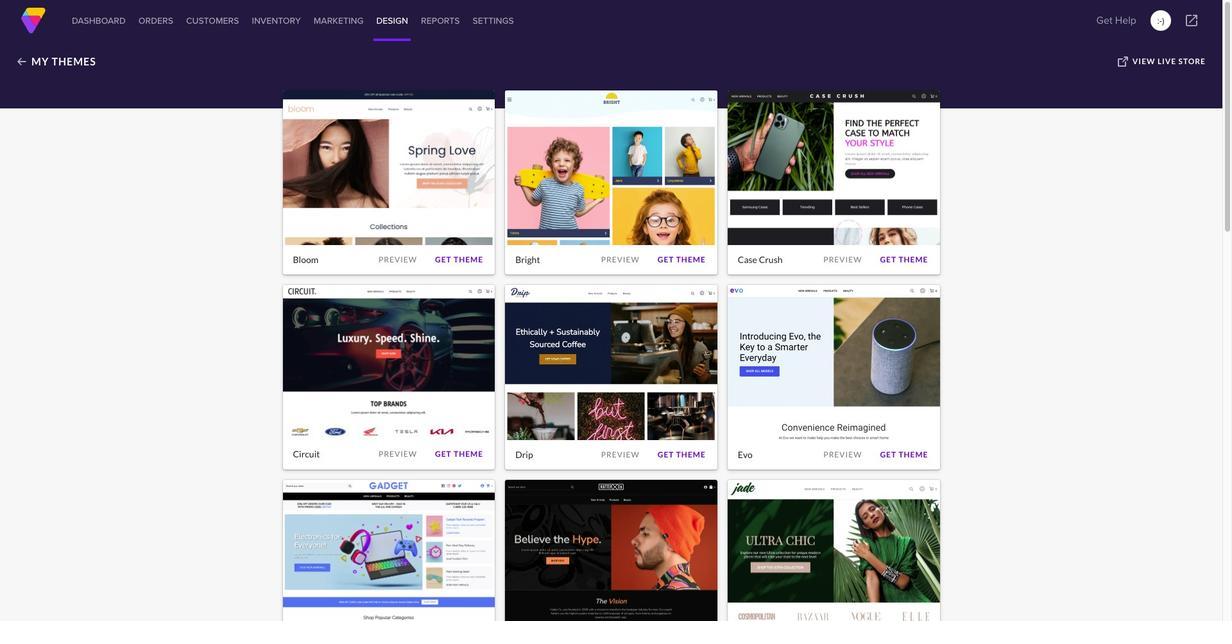 Task type: locate. For each thing, give the bounding box(es) containing it.
preview for case crush
[[823, 255, 862, 265]]

get theme inside bright list item
[[658, 255, 706, 265]]

theme inside bright list item
[[676, 255, 706, 265]]

get theme button inside evo list item
[[874, 445, 935, 464]]

get inside evo list item
[[880, 450, 896, 459]]

get theme inside case crush list item
[[880, 255, 928, 265]]

theme inside bloom list item
[[454, 255, 483, 265]]

get theme inside drip list item
[[658, 450, 706, 459]]

theme
[[454, 255, 483, 265], [676, 255, 706, 265], [899, 255, 928, 265], [454, 450, 483, 459], [676, 450, 706, 459], [899, 450, 928, 459]]

view
[[1133, 56, 1155, 66]]

case crush
[[738, 254, 783, 265]]

orders button
[[136, 0, 176, 41]]

:-
[[1157, 14, 1162, 27]]

preview inside bright list item
[[601, 255, 640, 265]]

get inside drip list item
[[658, 450, 674, 459]]

preview button inside evo list item
[[817, 445, 868, 464]]

theme for bright
[[676, 255, 706, 265]]

preview button inside circuit list item
[[372, 445, 424, 464]]

get theme button inside circuit list item
[[429, 445, 490, 464]]

preview inside evo list item
[[823, 450, 862, 459]]

case
[[738, 254, 757, 265]]

case crush list item
[[728, 90, 940, 275]]

get theme button
[[429, 250, 490, 270], [651, 250, 712, 270], [874, 250, 935, 270], [429, 445, 490, 464], [651, 445, 712, 464], [874, 445, 935, 464]]

theme inside evo list item
[[899, 450, 928, 459]]

marketing
[[314, 14, 363, 27]]

theme inside drip list item
[[676, 450, 706, 459]]

orders
[[138, 14, 173, 27]]

preview button
[[372, 250, 424, 270], [595, 250, 646, 270], [817, 250, 868, 270], [372, 445, 424, 464], [595, 445, 646, 464], [817, 445, 868, 464]]

preview button inside bloom list item
[[372, 250, 424, 270]]

theme for circuit
[[454, 450, 483, 459]]

preview button for evo
[[817, 445, 868, 464]]

preview
[[379, 255, 417, 265], [601, 255, 640, 265], [823, 255, 862, 265], [379, 450, 417, 459], [601, 450, 640, 459], [823, 450, 862, 459]]

theme inside case crush list item
[[899, 255, 928, 265]]

preview inside circuit list item
[[379, 450, 417, 459]]

dashboard
[[72, 14, 126, 27]]

get theme button inside bloom list item
[[429, 250, 490, 270]]

inventory
[[252, 14, 301, 27]]

get theme button inside case crush list item
[[874, 250, 935, 270]]

drip list item
[[505, 285, 717, 469]]

preview button inside drip list item
[[595, 445, 646, 464]]

preview button inside bright list item
[[595, 250, 646, 270]]

get theme inside circuit list item
[[435, 450, 483, 459]]

preview button inside case crush list item
[[817, 250, 868, 270]]

get theme button inside bright list item
[[651, 250, 712, 270]]

get theme for circuit
[[435, 450, 483, 459]]

get theme for evo
[[880, 450, 928, 459]]

evo
[[738, 449, 753, 460]]

get theme
[[435, 255, 483, 265], [658, 255, 706, 265], [880, 255, 928, 265], [435, 450, 483, 459], [658, 450, 706, 459], [880, 450, 928, 459]]

theme inside circuit list item
[[454, 450, 483, 459]]

get theme button for case crush
[[874, 250, 935, 270]]

get inside circuit list item
[[435, 450, 452, 459]]

live
[[1158, 56, 1176, 66]]

get theme button inside drip list item
[[651, 445, 712, 464]]

theme for drip
[[676, 450, 706, 459]]

theme for bloom
[[454, 255, 483, 265]]

customers button
[[184, 0, 242, 41]]

preview inside bloom list item
[[379, 255, 417, 265]]

get inside bright list item
[[658, 255, 674, 265]]

get inside case crush list item
[[880, 255, 896, 265]]

store
[[1179, 56, 1206, 66]]

themes
[[52, 55, 96, 67]]

get inside bloom list item
[[435, 255, 452, 265]]

get help
[[1096, 13, 1136, 28]]

preview for drip
[[601, 450, 640, 459]]

preview for evo
[[823, 450, 862, 459]]

settings
[[473, 14, 514, 27]]

get for case crush
[[880, 255, 896, 265]]

get theme for case crush
[[880, 255, 928, 265]]

get theme inside bloom list item
[[435, 255, 483, 265]]

preview inside drip list item
[[601, 450, 640, 459]]

get for circuit
[[435, 450, 452, 459]]

get theme inside evo list item
[[880, 450, 928, 459]]

view live store
[[1133, 56, 1206, 66]]

my
[[31, 55, 49, 67]]

circuit
[[293, 449, 320, 460]]

volusion-logo link
[[21, 8, 46, 33]]

get theme button for drip
[[651, 445, 712, 464]]

preview inside case crush list item
[[823, 255, 862, 265]]

get theme button for bright
[[651, 250, 712, 270]]

get
[[1096, 13, 1113, 28], [435, 255, 452, 265], [658, 255, 674, 265], [880, 255, 896, 265], [435, 450, 452, 459], [658, 450, 674, 459], [880, 450, 896, 459]]

preview button for case crush
[[817, 250, 868, 270]]



Task type: describe. For each thing, give the bounding box(es) containing it.
get inside get help link
[[1096, 13, 1113, 28]]

theme for case crush
[[899, 255, 928, 265]]

view live store button
[[1111, 52, 1212, 71]]

reports button
[[418, 0, 462, 41]]

bloom
[[293, 254, 318, 265]]

get theme button for evo
[[874, 445, 935, 464]]

evo list item
[[728, 285, 940, 469]]

:-)
[[1157, 14, 1164, 27]]

inventory button
[[249, 0, 303, 41]]

get theme for drip
[[658, 450, 706, 459]]

get for bright
[[658, 255, 674, 265]]

dashboard image
[[21, 8, 46, 33]]

preview for bright
[[601, 255, 640, 265]]

design
[[376, 14, 408, 27]]

settings button
[[470, 0, 516, 41]]

preview button for circuit
[[372, 445, 424, 464]]

:-) link
[[1151, 10, 1171, 31]]

marketing button
[[311, 0, 366, 41]]

preview for circuit
[[379, 450, 417, 459]]

drip
[[515, 449, 533, 460]]

design button
[[374, 0, 411, 41]]

help
[[1115, 13, 1136, 28]]

preview button for bloom
[[372, 250, 424, 270]]

preview for bloom
[[379, 255, 417, 265]]

get for bloom
[[435, 255, 452, 265]]

theme for evo
[[899, 450, 928, 459]]

get for evo
[[880, 450, 896, 459]]

)
[[1162, 14, 1164, 27]]

get theme button for circuit
[[429, 445, 490, 464]]

crush
[[759, 254, 783, 265]]

get help link
[[1093, 8, 1140, 33]]

dashboard link
[[69, 0, 128, 41]]

get for drip
[[658, 450, 674, 459]]

my themes button
[[10, 51, 103, 73]]

bright
[[515, 254, 540, 265]]

bright list item
[[505, 90, 717, 275]]

my themes
[[31, 55, 96, 67]]

preview button for drip
[[595, 445, 646, 464]]

preview button for bright
[[595, 250, 646, 270]]

bloom list item
[[283, 90, 495, 275]]

customers
[[186, 14, 239, 27]]

circuit list item
[[283, 285, 495, 469]]

get theme for bloom
[[435, 255, 483, 265]]

get theme for bright
[[658, 255, 706, 265]]

get theme button for bloom
[[429, 250, 490, 270]]

reports
[[421, 14, 460, 27]]



Task type: vqa. For each thing, say whether or not it's contained in the screenshot.
Crush
yes



